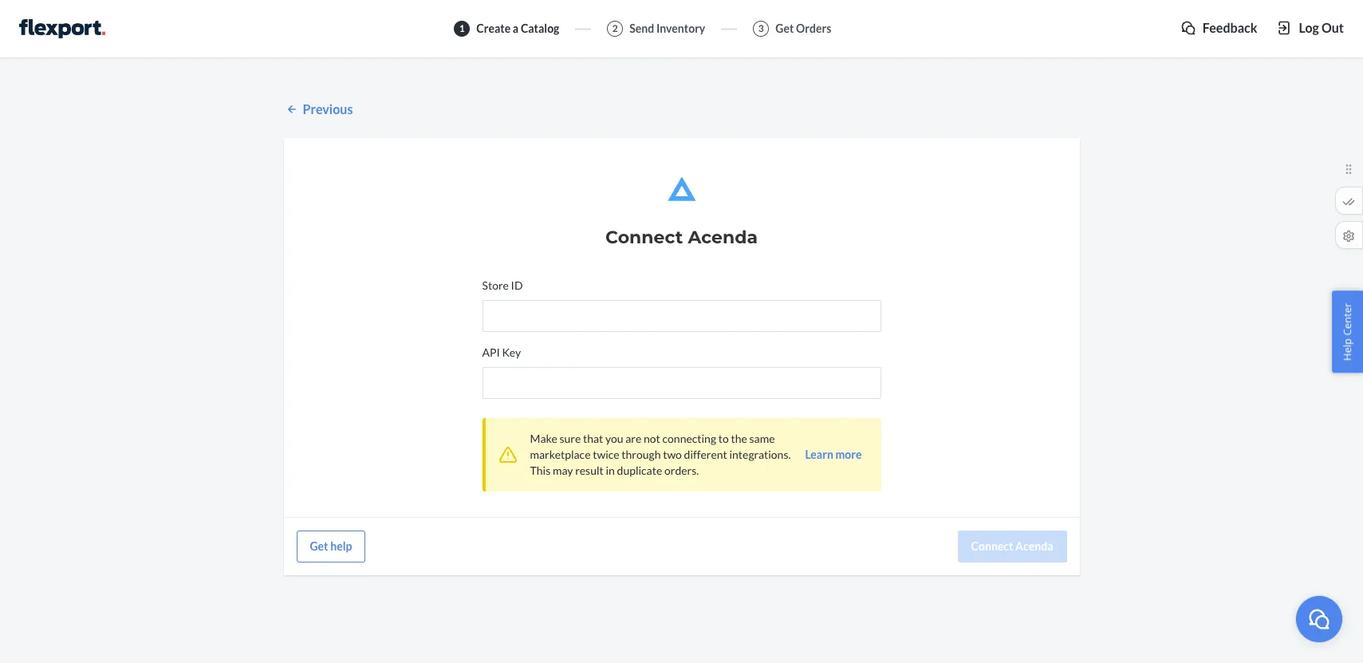 Task type: locate. For each thing, give the bounding box(es) containing it.
flexport logo image
[[19, 19, 105, 38]]

None text field
[[482, 367, 881, 399]]

learn
[[805, 447, 834, 461]]

help center
[[1341, 303, 1355, 360]]

catalog
[[521, 22, 560, 35]]

1 vertical spatial connect acenda
[[971, 539, 1054, 553]]

0 horizontal spatial acenda
[[688, 226, 758, 248]]

get inside button
[[310, 539, 328, 553]]

inventory
[[657, 22, 706, 35]]

connect inside button
[[971, 539, 1014, 553]]

log out
[[1299, 20, 1344, 35]]

this
[[530, 463, 551, 477]]

0 horizontal spatial get
[[310, 539, 328, 553]]

1 vertical spatial acenda
[[1016, 539, 1054, 553]]

two
[[663, 447, 682, 461]]

1 vertical spatial connect
[[971, 539, 1014, 553]]

help center button
[[1333, 291, 1364, 372]]

make sure that you are not connecting to the same marketplace twice through two different integrations. this may result in duplicate orders.
[[530, 432, 791, 477]]

in
[[606, 463, 615, 477]]

out
[[1322, 20, 1344, 35]]

help
[[1341, 338, 1355, 360]]

log out button
[[1277, 19, 1344, 37]]

None text field
[[482, 300, 881, 332]]

previous link
[[284, 101, 1080, 119]]

connect acenda
[[606, 226, 758, 248], [971, 539, 1054, 553]]

0 vertical spatial acenda
[[688, 226, 758, 248]]

get right 3
[[776, 22, 794, 35]]

1 vertical spatial get
[[310, 539, 328, 553]]

get orders
[[776, 22, 832, 35]]

1 horizontal spatial connect acenda
[[971, 539, 1054, 553]]

0 vertical spatial get
[[776, 22, 794, 35]]

may
[[553, 463, 573, 477]]

get help button
[[296, 530, 366, 562]]

send inventory
[[630, 22, 706, 35]]

create a catalog
[[477, 22, 560, 35]]

get left "help"
[[310, 539, 328, 553]]

1 horizontal spatial connect
[[971, 539, 1014, 553]]

get
[[776, 22, 794, 35], [310, 539, 328, 553]]

acenda
[[688, 226, 758, 248], [1016, 539, 1054, 553]]

0 vertical spatial connect acenda
[[606, 226, 758, 248]]

store
[[482, 278, 509, 292]]

the
[[731, 432, 747, 445]]

connect
[[606, 226, 683, 248], [971, 539, 1014, 553]]

same
[[750, 432, 775, 445]]

get help
[[310, 539, 352, 553]]

0 horizontal spatial connect
[[606, 226, 683, 248]]

learn more
[[805, 447, 862, 461]]

orders.
[[665, 463, 699, 477]]

are
[[626, 432, 642, 445]]

not
[[644, 432, 660, 445]]

create
[[477, 22, 511, 35]]

1 horizontal spatial acenda
[[1016, 539, 1054, 553]]

1 horizontal spatial get
[[776, 22, 794, 35]]



Task type: vqa. For each thing, say whether or not it's contained in the screenshot.
creating
no



Task type: describe. For each thing, give the bounding box(es) containing it.
through
[[622, 447, 661, 461]]

more
[[836, 447, 862, 461]]

connect acenda button
[[958, 530, 1067, 562]]

twice
[[593, 447, 620, 461]]

3
[[759, 23, 764, 35]]

feedback link
[[1181, 19, 1258, 37]]

id
[[511, 278, 523, 292]]

different
[[684, 447, 727, 461]]

previous
[[303, 101, 353, 116]]

orders
[[796, 22, 832, 35]]

make
[[530, 432, 557, 445]]

center
[[1341, 303, 1355, 335]]

api
[[482, 345, 500, 359]]

key
[[502, 345, 521, 359]]

sure
[[560, 432, 581, 445]]

send
[[630, 22, 654, 35]]

connecting
[[663, 432, 717, 445]]

that
[[583, 432, 603, 445]]

store id
[[482, 278, 523, 292]]

acenda inside button
[[1016, 539, 1054, 553]]

feedback
[[1203, 20, 1258, 35]]

integrations.
[[730, 447, 791, 461]]

marketplace
[[530, 447, 591, 461]]

0 vertical spatial connect
[[606, 226, 683, 248]]

ojiud image
[[1308, 607, 1332, 631]]

get for get help
[[310, 539, 328, 553]]

1
[[459, 23, 465, 35]]

to
[[719, 432, 729, 445]]

help
[[330, 539, 352, 553]]

result
[[575, 463, 604, 477]]

duplicate
[[617, 463, 662, 477]]

you
[[606, 432, 624, 445]]

learn more button
[[805, 447, 862, 463]]

get for get orders
[[776, 22, 794, 35]]

2
[[613, 23, 618, 35]]

a
[[513, 22, 519, 35]]

log
[[1299, 20, 1320, 35]]

0 horizontal spatial connect acenda
[[606, 226, 758, 248]]

connect acenda inside connect acenda button
[[971, 539, 1054, 553]]

api key
[[482, 345, 521, 359]]



